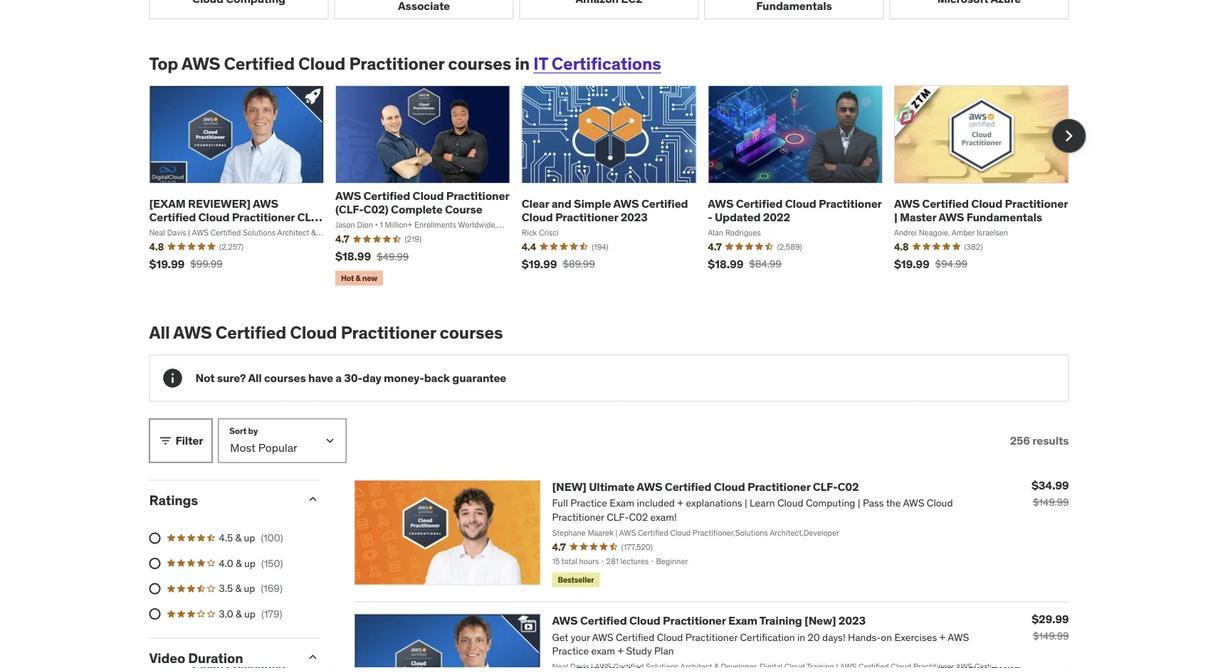 Task type: describe. For each thing, give the bounding box(es) containing it.
have
[[308, 371, 333, 386]]

$29.99
[[1032, 613, 1070, 627]]

[new] ultimate aws certified cloud practitioner clf-c02 link
[[552, 480, 859, 494]]

aws certified cloud practitioner | master aws fundamentals link
[[895, 196, 1068, 225]]

ratings button
[[149, 492, 295, 509]]

certified inside [exam reviewer] aws certified cloud practitioner clf- c02
[[149, 210, 196, 225]]

aws inside the aws certified cloud practitioner (clf-c02) complete course
[[336, 189, 361, 203]]

(100)
[[261, 532, 283, 545]]

256
[[1011, 434, 1031, 448]]

(169)
[[261, 583, 283, 595]]

carousel element
[[149, 85, 1087, 289]]

money-
[[384, 371, 424, 386]]

& for 4.5
[[235, 532, 242, 545]]

cloud inside the clear and simple aws certified cloud practitioner 2023
[[522, 210, 553, 225]]

in
[[515, 53, 530, 74]]

filter
[[176, 434, 203, 448]]

cloud inside aws certified cloud practitioner - updated 2022
[[785, 196, 817, 211]]

cloud inside the aws certified cloud practitioner | master aws fundamentals
[[972, 196, 1003, 211]]

c02)
[[364, 202, 389, 217]]

c02 for [exam reviewer] aws certified cloud practitioner clf- c02
[[149, 224, 171, 238]]

sure?
[[217, 371, 246, 386]]

(179)
[[261, 608, 282, 621]]

$29.99 $149.99
[[1032, 613, 1070, 643]]

certified inside the aws certified cloud practitioner | master aws fundamentals
[[923, 196, 969, 211]]

& for 3.0
[[236, 608, 242, 621]]

& for 3.5
[[235, 583, 242, 595]]

updated
[[715, 210, 761, 225]]

aws certified cloud practitioner exam training [new] 2023
[[552, 614, 866, 628]]

practitioner inside the aws certified cloud practitioner | master aws fundamentals
[[1005, 196, 1068, 211]]

certified inside the clear and simple aws certified cloud practitioner 2023
[[642, 196, 688, 211]]

aws certified cloud practitioner | master aws fundamentals
[[895, 196, 1068, 225]]

3.0 & up (179)
[[219, 608, 282, 621]]

next image
[[1058, 125, 1081, 148]]

3.5 & up (169)
[[219, 583, 283, 595]]

c02 for [new] ultimate aws certified cloud practitioner clf-c02
[[838, 480, 859, 494]]

duration
[[188, 650, 243, 667]]

fundamentals
[[967, 210, 1043, 225]]

$149.99 for $29.99
[[1033, 630, 1070, 643]]

courses for all aws certified cloud practitioner courses
[[440, 322, 503, 344]]

aws inside the clear and simple aws certified cloud practitioner 2023
[[614, 196, 639, 211]]

clear and simple aws certified cloud practitioner 2023 link
[[522, 196, 688, 225]]

course
[[445, 202, 483, 217]]

[exam reviewer] aws certified cloud practitioner clf- c02
[[149, 196, 322, 238]]

exam
[[729, 614, 758, 628]]

courses for top aws certified cloud practitioner courses in it certifications
[[448, 53, 511, 74]]

video duration
[[149, 650, 243, 667]]

aws certified cloud practitioner (clf-c02) complete course
[[336, 189, 509, 217]]

small image
[[158, 434, 173, 448]]

cloud inside [exam reviewer] aws certified cloud practitioner clf- c02
[[198, 210, 230, 225]]

0 horizontal spatial all
[[149, 322, 170, 344]]

aws inside [exam reviewer] aws certified cloud practitioner clf- c02
[[253, 196, 279, 211]]

practitioner inside aws certified cloud practitioner - updated 2022
[[819, 196, 882, 211]]

practitioner inside the clear and simple aws certified cloud practitioner 2023
[[556, 210, 618, 225]]

up for 3.0 & up
[[244, 608, 256, 621]]

simple
[[574, 196, 611, 211]]

256 results
[[1011, 434, 1070, 448]]

practitioner inside [exam reviewer] aws certified cloud practitioner clf- c02
[[232, 210, 295, 225]]

30-
[[344, 371, 363, 386]]

back
[[424, 371, 450, 386]]

(150)
[[261, 557, 283, 570]]

clear and simple aws certified cloud practitioner 2023
[[522, 196, 688, 225]]

256 results status
[[1011, 434, 1070, 448]]

day
[[363, 371, 382, 386]]

clear
[[522, 196, 549, 211]]

training
[[760, 614, 803, 628]]



Task type: vqa. For each thing, say whether or not it's contained in the screenshot.
rightmost C02
yes



Task type: locate. For each thing, give the bounding box(es) containing it.
1 horizontal spatial c02
[[838, 480, 859, 494]]

2 vertical spatial courses
[[264, 371, 306, 386]]

[exam
[[149, 196, 186, 211]]

aws
[[182, 53, 220, 74], [336, 189, 361, 203], [253, 196, 279, 211], [614, 196, 639, 211], [708, 196, 734, 211], [895, 196, 920, 211], [939, 210, 965, 225], [173, 322, 212, 344], [637, 480, 663, 494], [552, 614, 578, 628]]

not sure? all courses have a 30-day money-back guarantee
[[196, 371, 507, 386]]

$149.99 inside $34.99 $149.99
[[1033, 496, 1070, 509]]

$34.99 $149.99
[[1032, 479, 1070, 509]]

-
[[708, 210, 713, 225]]

1 horizontal spatial clf-
[[813, 480, 838, 494]]

not
[[196, 371, 215, 386]]

& right 4.5
[[235, 532, 242, 545]]

1 vertical spatial c02
[[838, 480, 859, 494]]

& right 4.0
[[236, 557, 242, 570]]

$34.99
[[1032, 479, 1070, 493]]

up left (100)
[[244, 532, 255, 545]]

(clf-
[[336, 202, 364, 217]]

and
[[552, 196, 572, 211]]

[exam reviewer] aws certified cloud practitioner clf- c02 link
[[149, 196, 322, 238]]

results
[[1033, 434, 1070, 448]]

1 vertical spatial $149.99
[[1033, 630, 1070, 643]]

up left (179)
[[244, 608, 256, 621]]

guarantee
[[453, 371, 507, 386]]

[new] ultimate aws certified cloud practitioner clf-c02
[[552, 480, 859, 494]]

clf- for [new] ultimate aws certified cloud practitioner clf-c02
[[813, 480, 838, 494]]

2023
[[621, 210, 648, 225], [839, 614, 866, 628]]

clf-
[[297, 210, 322, 225], [813, 480, 838, 494]]

reviewer]
[[188, 196, 251, 211]]

small image for video duration
[[306, 651, 320, 665]]

1 $149.99 from the top
[[1033, 496, 1070, 509]]

$149.99
[[1033, 496, 1070, 509], [1033, 630, 1070, 643]]

aws certified cloud practitioner - updated 2022 link
[[708, 196, 882, 225]]

2022
[[763, 210, 791, 225]]

0 vertical spatial all
[[149, 322, 170, 344]]

2023 for [new]
[[839, 614, 866, 628]]

up for 4.0 & up
[[244, 557, 256, 570]]

&
[[235, 532, 242, 545], [236, 557, 242, 570], [235, 583, 242, 595], [236, 608, 242, 621]]

2023 inside the clear and simple aws certified cloud practitioner 2023
[[621, 210, 648, 225]]

0 horizontal spatial c02
[[149, 224, 171, 238]]

0 vertical spatial courses
[[448, 53, 511, 74]]

[new]
[[552, 480, 587, 494]]

aws inside aws certified cloud practitioner - updated 2022
[[708, 196, 734, 211]]

4.5 & up (100)
[[219, 532, 283, 545]]

|
[[895, 210, 898, 225]]

a
[[336, 371, 342, 386]]

up left (169)
[[244, 583, 255, 595]]

video duration button
[[149, 650, 295, 667]]

courses left in
[[448, 53, 511, 74]]

3.5
[[219, 583, 233, 595]]

1 horizontal spatial 2023
[[839, 614, 866, 628]]

courses up guarantee
[[440, 322, 503, 344]]

2 small image from the top
[[306, 651, 320, 665]]

& for 4.0
[[236, 557, 242, 570]]

clf- inside [exam reviewer] aws certified cloud practitioner clf- c02
[[297, 210, 322, 225]]

aws certified cloud practitioner - updated 2022
[[708, 196, 882, 225]]

0 vertical spatial 2023
[[621, 210, 648, 225]]

cloud inside the aws certified cloud practitioner (clf-c02) complete course
[[413, 189, 444, 203]]

0 vertical spatial $149.99
[[1033, 496, 1070, 509]]

certified inside aws certified cloud practitioner - updated 2022
[[736, 196, 783, 211]]

& right 3.5 on the bottom left of the page
[[235, 583, 242, 595]]

small image for ratings
[[306, 493, 320, 507]]

aws certified cloud practitioner exam training [new] 2023 link
[[552, 614, 866, 628]]

& right 3.0
[[236, 608, 242, 621]]

all
[[149, 322, 170, 344], [248, 371, 262, 386]]

0 vertical spatial small image
[[306, 493, 320, 507]]

top
[[149, 53, 178, 74]]

$149.99 for $34.99
[[1033, 496, 1070, 509]]

up
[[244, 532, 255, 545], [244, 557, 256, 570], [244, 583, 255, 595], [244, 608, 256, 621]]

2023 for practitioner
[[621, 210, 648, 225]]

up for 4.5 & up
[[244, 532, 255, 545]]

[new]
[[805, 614, 837, 628]]

1 vertical spatial small image
[[306, 651, 320, 665]]

c02
[[149, 224, 171, 238], [838, 480, 859, 494]]

ratings
[[149, 492, 198, 509]]

1 vertical spatial courses
[[440, 322, 503, 344]]

video
[[149, 650, 185, 667]]

0 vertical spatial clf-
[[297, 210, 322, 225]]

certified
[[224, 53, 295, 74], [364, 189, 410, 203], [642, 196, 688, 211], [736, 196, 783, 211], [923, 196, 969, 211], [149, 210, 196, 225], [216, 322, 286, 344], [665, 480, 712, 494], [581, 614, 627, 628]]

4.0
[[219, 557, 233, 570]]

cloud
[[298, 53, 346, 74], [413, 189, 444, 203], [785, 196, 817, 211], [972, 196, 1003, 211], [198, 210, 230, 225], [522, 210, 553, 225], [290, 322, 337, 344], [714, 480, 746, 494], [630, 614, 661, 628]]

courses left have
[[264, 371, 306, 386]]

clf- for [exam reviewer] aws certified cloud practitioner clf- c02
[[297, 210, 322, 225]]

4.0 & up (150)
[[219, 557, 283, 570]]

2023 right [new] in the bottom right of the page
[[839, 614, 866, 628]]

2023 right simple
[[621, 210, 648, 225]]

$149.99 down $34.99
[[1033, 496, 1070, 509]]

certified inside the aws certified cloud practitioner (clf-c02) complete course
[[364, 189, 410, 203]]

it certifications link
[[534, 53, 661, 74]]

ultimate
[[589, 480, 635, 494]]

practitioner inside the aws certified cloud practitioner (clf-c02) complete course
[[446, 189, 509, 203]]

all aws certified cloud practitioner courses
[[149, 322, 503, 344]]

1 small image from the top
[[306, 493, 320, 507]]

practitioner
[[349, 53, 445, 74], [446, 189, 509, 203], [819, 196, 882, 211], [1005, 196, 1068, 211], [232, 210, 295, 225], [556, 210, 618, 225], [341, 322, 436, 344], [748, 480, 811, 494], [663, 614, 726, 628]]

$149.99 down $29.99
[[1033, 630, 1070, 643]]

1 vertical spatial 2023
[[839, 614, 866, 628]]

top aws certified cloud practitioner courses in it certifications
[[149, 53, 661, 74]]

small image
[[306, 493, 320, 507], [306, 651, 320, 665]]

1 vertical spatial all
[[248, 371, 262, 386]]

filter button
[[149, 419, 213, 463]]

3.0
[[219, 608, 233, 621]]

master
[[900, 210, 937, 225]]

2 $149.99 from the top
[[1033, 630, 1070, 643]]

complete
[[391, 202, 443, 217]]

0 horizontal spatial 2023
[[621, 210, 648, 225]]

1 horizontal spatial all
[[248, 371, 262, 386]]

0 horizontal spatial clf-
[[297, 210, 322, 225]]

$149.99 inside $29.99 $149.99
[[1033, 630, 1070, 643]]

0 vertical spatial c02
[[149, 224, 171, 238]]

up for 3.5 & up
[[244, 583, 255, 595]]

certifications
[[552, 53, 661, 74]]

4.5
[[219, 532, 233, 545]]

1 vertical spatial clf-
[[813, 480, 838, 494]]

it
[[534, 53, 548, 74]]

up left (150)
[[244, 557, 256, 570]]

aws certified cloud practitioner (clf-c02) complete course link
[[336, 189, 509, 217]]

c02 inside [exam reviewer] aws certified cloud practitioner clf- c02
[[149, 224, 171, 238]]

courses
[[448, 53, 511, 74], [440, 322, 503, 344], [264, 371, 306, 386]]



